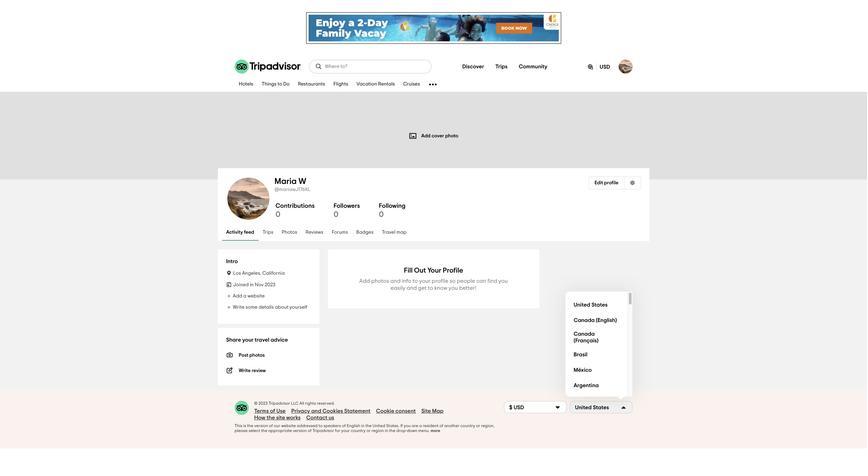 Task type: vqa. For each thing, say whether or not it's contained in the screenshot.
Add
yes



Task type: locate. For each thing, give the bounding box(es) containing it.
0 horizontal spatial 0
[[276, 211, 281, 218]]

1 vertical spatial photos
[[249, 353, 265, 358]]

united states
[[574, 302, 608, 308], [575, 405, 609, 410]]

0 vertical spatial usd
[[600, 64, 610, 70]]

travel map
[[382, 230, 407, 235]]

photos inside add photos and info to your profile so people can find you easily and get to know you better!
[[371, 278, 389, 284]]

of up more
[[440, 424, 443, 428]]

2 horizontal spatial add
[[421, 133, 431, 138]]

you inside . if you are a resident of another country or region, please select the appropriate version of tripadvisor for your country or region in the drop-down menu.
[[404, 424, 411, 428]]

0 vertical spatial or
[[476, 424, 480, 428]]

1 vertical spatial usd
[[514, 405, 524, 410]]

states for 'united states' link
[[592, 302, 608, 308]]

menu.
[[418, 429, 430, 433]]

your inside . if you are a resident of another country or region, please select the appropriate version of tripadvisor for your country or region in the drop-down menu.
[[341, 429, 350, 433]]

in right region
[[385, 429, 388, 433]]

0 vertical spatial tripadvisor
[[269, 401, 290, 405]]

the right select
[[261, 429, 267, 433]]

do
[[283, 82, 290, 87]]

us
[[329, 415, 334, 421]]

details
[[259, 305, 274, 310]]

canada up (français)
[[574, 331, 595, 337]]

profile right "edit" at the top of page
[[604, 180, 619, 185]]

1 vertical spatial a
[[419, 424, 422, 428]]

country right another
[[461, 424, 475, 428]]

1 horizontal spatial trips
[[496, 64, 508, 69]]

0 vertical spatial trips
[[496, 64, 508, 69]]

1 horizontal spatial tripadvisor
[[313, 429, 334, 433]]

write for write review
[[239, 368, 251, 373]]

0 vertical spatial photos
[[371, 278, 389, 284]]

0 horizontal spatial you
[[404, 424, 411, 428]]

1 vertical spatial website
[[281, 424, 296, 428]]

0 inside 'followers 0'
[[334, 211, 339, 218]]

privacy and cookies statement link
[[291, 408, 371, 415]]

map
[[397, 230, 407, 235]]

tripadvisor inside . if you are a resident of another country or region, please select the appropriate version of tripadvisor for your country or region in the drop-down menu.
[[313, 429, 334, 433]]

0 vertical spatial united
[[574, 302, 591, 308]]

restaurants
[[298, 82, 325, 87]]

3 0 from the left
[[379, 211, 384, 218]]

maria w mariawj176xl
[[275, 177, 311, 192]]

you right find
[[499, 278, 508, 284]]

trips
[[496, 64, 508, 69], [263, 230, 273, 235]]

2 horizontal spatial and
[[407, 285, 417, 291]]

menu
[[565, 292, 633, 409]]

more
[[431, 429, 440, 433]]

1 vertical spatial states
[[593, 405, 609, 410]]

.
[[399, 424, 400, 428]]

w
[[299, 177, 306, 186]]

the inside site map how the site works
[[267, 415, 275, 421]]

1 vertical spatial and
[[407, 285, 417, 291]]

1 horizontal spatial or
[[476, 424, 480, 428]]

activity feed
[[226, 230, 254, 235]]

travel map link
[[378, 225, 411, 241]]

1 vertical spatial profile
[[432, 278, 449, 284]]

$
[[509, 405, 513, 410]]

2 canada from the top
[[574, 331, 595, 337]]

states down argentina link on the right bottom of the page
[[593, 405, 609, 410]]

0 vertical spatial add
[[421, 133, 431, 138]]

0 horizontal spatial photos
[[249, 353, 265, 358]]

your up get
[[419, 278, 431, 284]]

in right english
[[361, 424, 365, 428]]

version
[[254, 424, 268, 428], [293, 429, 307, 433]]

discover button
[[457, 60, 490, 74]]

2 0 from the left
[[334, 211, 339, 218]]

of up how the site works "link"
[[270, 408, 275, 414]]

advertisement region
[[306, 12, 561, 44]]

1 vertical spatial add
[[359, 278, 370, 284]]

add for add photos and info to your profile so people can find you easily and get to know you better!
[[359, 278, 370, 284]]

2 horizontal spatial 0
[[379, 211, 384, 218]]

united states up canada (english)
[[574, 302, 608, 308]]

tripadvisor
[[269, 401, 290, 405], [313, 429, 334, 433]]

united up canada (english)
[[574, 302, 591, 308]]

your left travel
[[242, 337, 254, 343]]

the down 'terms of use' link
[[267, 415, 275, 421]]

0 horizontal spatial country
[[351, 429, 366, 433]]

2023 right ©
[[259, 401, 268, 405]]

reviews link
[[302, 225, 328, 241]]

0 horizontal spatial in
[[250, 282, 254, 287]]

or left region
[[367, 429, 371, 433]]

2 horizontal spatial you
[[499, 278, 508, 284]]

united states inside united states popup button
[[575, 405, 609, 410]]

canada inside canada (français)
[[574, 331, 595, 337]]

cruises link
[[399, 77, 424, 92]]

is
[[243, 424, 246, 428]]

1 vertical spatial write
[[239, 368, 251, 373]]

0 horizontal spatial and
[[311, 408, 321, 414]]

0 vertical spatial you
[[499, 278, 508, 284]]

0 down followers on the top left
[[334, 211, 339, 218]]

you down so at the bottom of the page
[[449, 285, 458, 291]]

0 vertical spatial states
[[592, 302, 608, 308]]

1 horizontal spatial add
[[359, 278, 370, 284]]

your right for
[[341, 429, 350, 433]]

0 for followers 0
[[334, 211, 339, 218]]

None search field
[[310, 60, 431, 73]]

version down how
[[254, 424, 268, 428]]

tripadvisor image
[[235, 60, 301, 74]]

your inside add photos and info to your profile so people can find you easily and get to know you better!
[[419, 278, 431, 284]]

rentals
[[378, 82, 395, 87]]

1 horizontal spatial profile
[[604, 180, 619, 185]]

the left drop-
[[389, 429, 396, 433]]

0 vertical spatial version
[[254, 424, 268, 428]]

0 vertical spatial your
[[419, 278, 431, 284]]

photo
[[445, 133, 459, 138]]

2 vertical spatial add
[[233, 294, 242, 299]]

2023 right nov
[[265, 282, 275, 287]]

cookies
[[323, 408, 343, 414]]

1 0 from the left
[[276, 211, 281, 218]]

the up region
[[366, 424, 372, 428]]

0 horizontal spatial profile
[[432, 278, 449, 284]]

2 horizontal spatial your
[[419, 278, 431, 284]]

photos link
[[278, 225, 302, 241]]

1 horizontal spatial you
[[449, 285, 458, 291]]

if
[[401, 424, 403, 428]]

cover
[[432, 133, 444, 138]]

post
[[239, 353, 248, 358]]

a
[[243, 294, 247, 299], [419, 424, 422, 428]]

1 vertical spatial trips
[[263, 230, 273, 235]]

canada up canada (français)
[[574, 317, 595, 323]]

version down addressed
[[293, 429, 307, 433]]

are
[[412, 424, 418, 428]]

trips right feed at the left of page
[[263, 230, 273, 235]]

profile up know
[[432, 278, 449, 284]]

0 inside following 0
[[379, 211, 384, 218]]

down
[[407, 429, 417, 433]]

add for add a website
[[233, 294, 242, 299]]

tripadvisor down this is the version of our website addressed to speakers of english in the united states
[[313, 429, 334, 433]]

a right are
[[419, 424, 422, 428]]

united for united states popup button
[[575, 405, 592, 410]]

region
[[372, 429, 384, 433]]

write left some on the bottom left of page
[[233, 305, 245, 310]]

0 vertical spatial canada
[[574, 317, 595, 323]]

to
[[278, 82, 282, 87], [413, 278, 418, 284], [428, 285, 433, 291], [319, 424, 323, 428]]

1 vertical spatial canada
[[574, 331, 595, 337]]

united up region
[[373, 424, 385, 428]]

write left review
[[239, 368, 251, 373]]

states inside popup button
[[593, 405, 609, 410]]

1 vertical spatial united
[[575, 405, 592, 410]]

share
[[226, 337, 241, 343]]

0 inside contributions 0
[[276, 211, 281, 218]]

add inside add photos and info to your profile so people can find you easily and get to know you better!
[[359, 278, 370, 284]]

1 horizontal spatial usd
[[600, 64, 610, 70]]

1 vertical spatial in
[[361, 424, 365, 428]]

for
[[335, 429, 341, 433]]

2 vertical spatial your
[[341, 429, 350, 433]]

0 vertical spatial write
[[233, 305, 245, 310]]

los angeles, california
[[233, 271, 285, 276]]

feed
[[244, 230, 254, 235]]

your
[[428, 267, 442, 274]]

a inside . if you are a resident of another country or region, please select the appropriate version of tripadvisor for your country or region in the drop-down menu.
[[419, 424, 422, 428]]

country down english
[[351, 429, 366, 433]]

0 vertical spatial a
[[243, 294, 247, 299]]

or left region, on the bottom of page
[[476, 424, 480, 428]]

united states down argentina link on the right bottom of the page
[[575, 405, 609, 410]]

easily
[[391, 285, 406, 291]]

photos
[[371, 278, 389, 284], [249, 353, 265, 358]]

in left nov
[[250, 282, 254, 287]]

trips right discover button at right top
[[496, 64, 508, 69]]

to left "do"
[[278, 82, 282, 87]]

1 vertical spatial version
[[293, 429, 307, 433]]

1 horizontal spatial country
[[461, 424, 475, 428]]

nov
[[255, 282, 264, 287]]

0 horizontal spatial tripadvisor
[[269, 401, 290, 405]]

0 vertical spatial united states
[[574, 302, 608, 308]]

1 vertical spatial united states
[[575, 405, 609, 410]]

post photos link
[[226, 350, 311, 359]]

in
[[250, 282, 254, 287], [361, 424, 365, 428], [385, 429, 388, 433]]

badges link
[[352, 225, 378, 241]]

2 vertical spatial you
[[404, 424, 411, 428]]

united down argentina
[[575, 405, 592, 410]]

tripadvisor up the use at the left
[[269, 401, 290, 405]]

0 vertical spatial profile
[[604, 180, 619, 185]]

brasil
[[574, 352, 588, 357]]

states left if
[[386, 424, 399, 428]]

cookie consent button
[[376, 408, 416, 415]]

website down joined in nov 2023
[[248, 294, 265, 299]]

followers 0
[[334, 203, 360, 218]]

0 vertical spatial website
[[248, 294, 265, 299]]

Search search field
[[325, 63, 425, 70]]

usd
[[600, 64, 610, 70], [514, 405, 524, 410]]

angeles,
[[242, 271, 261, 276]]

0 horizontal spatial website
[[248, 294, 265, 299]]

2 vertical spatial united
[[373, 424, 385, 428]]

in inside . if you are a resident of another country or region, please select the appropriate version of tripadvisor for your country or region in the drop-down menu.
[[385, 429, 388, 433]]

of left english
[[342, 424, 346, 428]]

review
[[252, 368, 266, 373]]

so
[[450, 278, 456, 284]]

0 horizontal spatial a
[[243, 294, 247, 299]]

0 horizontal spatial usd
[[514, 405, 524, 410]]

mariawj176xl
[[279, 187, 311, 192]]

and up 'contact'
[[311, 408, 321, 414]]

0 down 'following'
[[379, 211, 384, 218]]

write
[[233, 305, 245, 310], [239, 368, 251, 373]]

1 horizontal spatial your
[[341, 429, 350, 433]]

website down works
[[281, 424, 296, 428]]

our
[[274, 424, 280, 428]]

2 horizontal spatial in
[[385, 429, 388, 433]]

the right is
[[247, 424, 253, 428]]

states up canada (english) link
[[592, 302, 608, 308]]

site
[[276, 415, 285, 421]]

travel
[[255, 337, 269, 343]]

0 down contributions
[[276, 211, 281, 218]]

canada (english)
[[574, 317, 617, 323]]

write review
[[239, 368, 266, 373]]

1 vertical spatial tripadvisor
[[313, 429, 334, 433]]

0
[[276, 211, 281, 218], [334, 211, 339, 218], [379, 211, 384, 218]]

photos right "post"
[[249, 353, 265, 358]]

0 vertical spatial in
[[250, 282, 254, 287]]

united inside 'united states' link
[[574, 302, 591, 308]]

2 vertical spatial in
[[385, 429, 388, 433]]

1 horizontal spatial and
[[391, 278, 401, 284]]

1 horizontal spatial 0
[[334, 211, 339, 218]]

edit profile link
[[589, 177, 624, 189]]

united states for 'united states' link
[[574, 302, 608, 308]]

0 horizontal spatial or
[[367, 429, 371, 433]]

profile
[[443, 267, 463, 274]]

and
[[391, 278, 401, 284], [407, 285, 417, 291], [311, 408, 321, 414]]

country
[[461, 424, 475, 428], [351, 429, 366, 433]]

canada (english) link
[[571, 313, 622, 328]]

and down info
[[407, 285, 417, 291]]

united inside united states popup button
[[575, 405, 592, 410]]

and up easily
[[391, 278, 401, 284]]

reviews
[[306, 230, 323, 235]]

usd right $
[[514, 405, 524, 410]]

© 2023 tripadvisor llc all rights reserved.
[[254, 401, 335, 405]]

following
[[379, 203, 406, 209]]

1 horizontal spatial version
[[293, 429, 307, 433]]

1 horizontal spatial photos
[[371, 278, 389, 284]]

trips link
[[258, 225, 278, 241]]

a down joined in the bottom left of the page
[[243, 294, 247, 299]]

0 for following 0
[[379, 211, 384, 218]]

edit profile
[[595, 180, 619, 185]]

how
[[254, 415, 265, 421]]

1 canada from the top
[[574, 317, 595, 323]]

0 horizontal spatial add
[[233, 294, 242, 299]]

1 vertical spatial your
[[242, 337, 254, 343]]

reserved.
[[317, 401, 335, 405]]

usd left profile picture
[[600, 64, 610, 70]]

you right if
[[404, 424, 411, 428]]

photos left info
[[371, 278, 389, 284]]

0 vertical spatial 2023
[[265, 282, 275, 287]]

1 horizontal spatial in
[[361, 424, 365, 428]]

search image
[[315, 63, 322, 70]]

1 horizontal spatial a
[[419, 424, 422, 428]]



Task type: describe. For each thing, give the bounding box(es) containing it.
profile inside edit profile button
[[604, 180, 619, 185]]

0 vertical spatial and
[[391, 278, 401, 284]]

community button
[[513, 60, 553, 74]]

canada for canada (english)
[[574, 317, 595, 323]]

usd inside button
[[600, 64, 610, 70]]

$ usd
[[509, 405, 524, 410]]

to right get
[[428, 285, 433, 291]]

better!
[[459, 285, 477, 291]]

hotels
[[239, 82, 253, 87]]

followers
[[334, 203, 360, 209]]

usd inside popup button
[[514, 405, 524, 410]]

how the site works link
[[254, 415, 301, 421]]

post photos
[[239, 353, 265, 358]]

drop-
[[396, 429, 407, 433]]

this
[[235, 424, 242, 428]]

write some details about yourself link
[[226, 305, 307, 310]]

flights
[[334, 82, 348, 87]]

states for united states popup button
[[593, 405, 609, 410]]

of down addressed
[[308, 429, 312, 433]]

(english)
[[596, 317, 617, 323]]

2 vertical spatial states
[[386, 424, 399, 428]]

1 vertical spatial you
[[449, 285, 458, 291]]

edit
[[595, 180, 603, 185]]

photos for post
[[249, 353, 265, 358]]

1 vertical spatial 2023
[[259, 401, 268, 405]]

2 vertical spatial and
[[311, 408, 321, 414]]

1 vertical spatial country
[[351, 429, 366, 433]]

english
[[347, 424, 360, 428]]

1 horizontal spatial website
[[281, 424, 296, 428]]

add a website link
[[226, 294, 265, 299]]

to down contact us link
[[319, 424, 323, 428]]

contributions 0
[[276, 203, 315, 218]]

profile inside add photos and info to your profile so people can find you easily and get to know you better!
[[432, 278, 449, 284]]

méxico
[[574, 367, 592, 373]]

trips inside button
[[496, 64, 508, 69]]

joined
[[233, 282, 249, 287]]

0 vertical spatial country
[[461, 424, 475, 428]]

map
[[432, 408, 444, 414]]

canada (français) link
[[571, 328, 622, 347]]

version inside . if you are a resident of another country or region, please select the appropriate version of tripadvisor for your country or region in the drop-down menu.
[[293, 429, 307, 433]]

resident
[[423, 424, 439, 428]]

canada (français)
[[574, 331, 599, 343]]

. if you are a resident of another country or region, please select the appropriate version of tripadvisor for your country or region in the drop-down menu.
[[235, 424, 495, 433]]

trips button
[[490, 60, 513, 74]]

appropriate
[[268, 429, 292, 433]]

to right info
[[413, 278, 418, 284]]

find
[[488, 278, 497, 284]]

united states for united states popup button
[[575, 405, 609, 410]]

profile picture image
[[619, 60, 633, 74]]

contributions
[[276, 203, 315, 209]]

write for write some details about yourself
[[233, 305, 245, 310]]

intro
[[226, 259, 238, 264]]

cruises
[[403, 82, 420, 87]]

united for 'united states' link
[[574, 302, 591, 308]]

contact
[[306, 415, 328, 421]]

activity feed link
[[222, 225, 258, 241]]

los
[[233, 271, 241, 276]]

things
[[262, 82, 277, 87]]

california
[[262, 271, 285, 276]]

(français)
[[574, 338, 599, 343]]

some
[[246, 305, 258, 310]]

forums link
[[328, 225, 352, 241]]

vacation rentals link
[[353, 77, 399, 92]]

canada for canada (français)
[[574, 331, 595, 337]]

photos
[[282, 230, 297, 235]]

0 horizontal spatial version
[[254, 424, 268, 428]]

can
[[477, 278, 486, 284]]

restaurants link
[[294, 77, 329, 92]]

write some details about yourself
[[233, 305, 307, 310]]

llc
[[291, 401, 299, 405]]

site map how the site works
[[254, 408, 444, 421]]

select
[[249, 429, 260, 433]]

know
[[435, 285, 448, 291]]

add photos and info to your profile so people can find you easily and get to know you better!
[[359, 278, 508, 291]]

discover
[[462, 64, 484, 69]]

©
[[254, 401, 258, 405]]

all
[[300, 401, 304, 405]]

add for add cover photo
[[421, 133, 431, 138]]

fill out your profile
[[404, 267, 463, 274]]

contact us
[[306, 415, 334, 421]]

out
[[414, 267, 426, 274]]

$ usd button
[[504, 401, 567, 414]]

privacy
[[291, 408, 310, 414]]

cookie
[[376, 408, 394, 414]]

usd button
[[581, 59, 616, 74]]

get
[[418, 285, 427, 291]]

region,
[[481, 424, 495, 428]]

vacation rentals
[[357, 82, 395, 87]]

site map link
[[421, 408, 444, 415]]

more button
[[431, 428, 440, 433]]

add a website
[[233, 294, 265, 299]]

0 horizontal spatial your
[[242, 337, 254, 343]]

0 horizontal spatial trips
[[263, 230, 273, 235]]

terms
[[254, 408, 269, 414]]

edit profile button
[[589, 177, 624, 189]]

1 vertical spatial or
[[367, 429, 371, 433]]

brasil link
[[571, 347, 622, 362]]

travel
[[382, 230, 396, 235]]

contact us link
[[306, 415, 334, 421]]

menu containing united states
[[565, 292, 633, 409]]

following 0
[[379, 203, 406, 218]]

of left "our"
[[269, 424, 273, 428]]

about
[[275, 305, 289, 310]]

consent
[[396, 408, 416, 414]]

photos for add
[[371, 278, 389, 284]]

things to do link
[[258, 77, 294, 92]]

terms of use
[[254, 408, 286, 414]]

0 for contributions 0
[[276, 211, 281, 218]]

rights
[[305, 401, 316, 405]]



